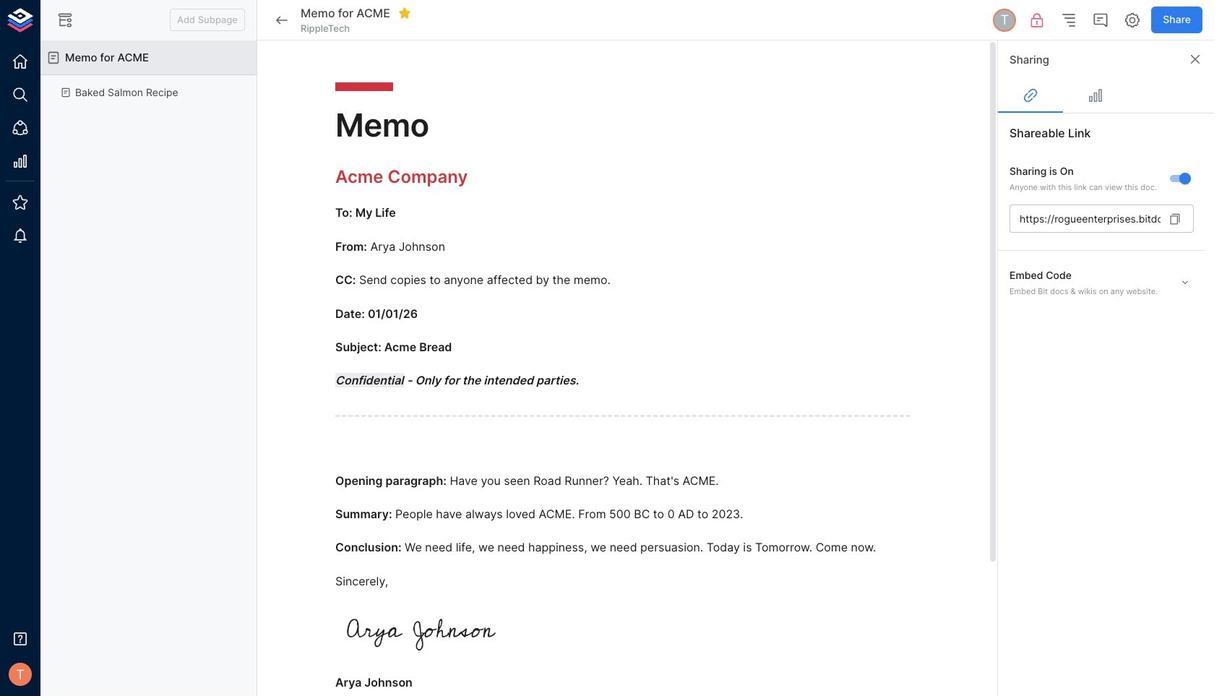 Task type: vqa. For each thing, say whether or not it's contained in the screenshot.
the Enter Title text box
no



Task type: describe. For each thing, give the bounding box(es) containing it.
remove favorite image
[[398, 7, 411, 20]]

this document is locked image
[[1029, 11, 1046, 29]]

go back image
[[273, 11, 291, 29]]



Task type: locate. For each thing, give the bounding box(es) containing it.
comments image
[[1093, 11, 1110, 29]]

tab list
[[998, 78, 1215, 113]]

None text field
[[1010, 205, 1161, 233]]

hide wiki image
[[56, 11, 74, 29]]

table of contents image
[[1061, 11, 1078, 29]]

settings image
[[1124, 11, 1142, 29]]



